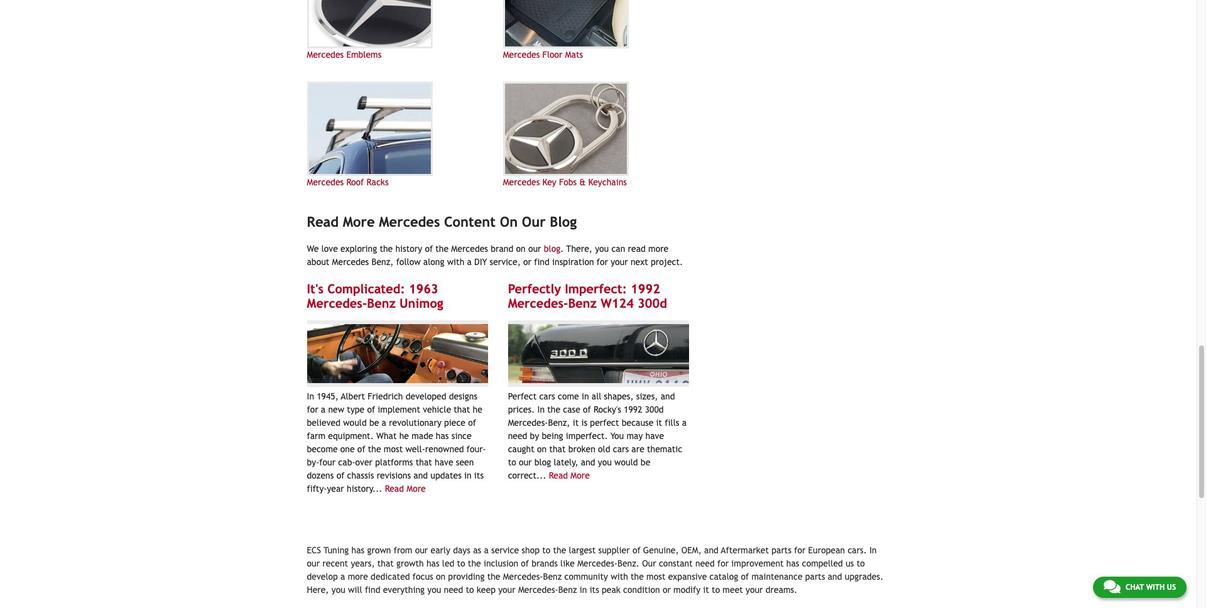 Task type: vqa. For each thing, say whether or not it's contained in the screenshot.
"Terms of Use" link
no



Task type: describe. For each thing, give the bounding box(es) containing it.
mercedes left "floor"
[[503, 49, 540, 59]]

most inside ecs tuning has grown from our early days as a service shop to the largest supplier of genuine, oem, and aftermarket parts for european cars. in our recent years, that growth has led to the inclusion of brands like mercedes-benz. our constant need for improvement has compelled us to develop a more dedicated focus on providing the mercedes-benz community with the most expansive catalog of maintenance parts and upgrades. here, you will find everything you need to keep your mercedes-benz in its peak condition or modify it to meet your dreams.
[[647, 572, 666, 582]]

read for it's complicated: 1963 mercedes-benz unimog
[[385, 484, 404, 494]]

mercedes key fobs & keychains
[[503, 177, 627, 187]]

of up year
[[337, 471, 345, 481]]

the up along
[[436, 244, 449, 254]]

it's complicated: 1963 mercedes-benz unimog
[[307, 282, 444, 310]]

chat with us link
[[1093, 577, 1187, 598]]

revolutionary
[[389, 418, 442, 428]]

to down catalog
[[712, 585, 720, 595]]

would inside perfect cars come in all shapes, sizes, and prices. in the case of rocky's 1992 300d mercedes-benz, it is perfect because it fills a need by being imperfect. you may have caught on that broken old cars are thematic to our blog lately, and you would be correct...
[[615, 458, 638, 468]]

a left new
[[321, 405, 326, 415]]

our down ecs
[[307, 559, 320, 569]]

has up years,
[[352, 546, 365, 556]]

find inside ecs tuning has grown from our early days as a service shop to the largest supplier of genuine, oem, and aftermarket parts for european cars. in our recent years, that growth has led to the inclusion of brands like mercedes-benz. our constant need for improvement has compelled us to develop a more dedicated focus on providing the mercedes-benz community with the most expansive catalog of maintenance parts and upgrades. here, you will find everything you need to keep your mercedes-benz in its peak condition or modify it to meet your dreams.
[[365, 585, 381, 595]]

for inside the . there, you can read more about mercedes benz, follow along with a diy service, or find inspiration for your next project.
[[597, 257, 608, 267]]

emblems
[[347, 49, 382, 59]]

albert
[[341, 392, 365, 402]]

farm
[[307, 431, 326, 441]]

more inside the . there, you can read more about mercedes benz, follow along with a diy service, or find inspiration for your next project.
[[649, 244, 669, 254]]

mercedes benz emblems image
[[307, 0, 433, 48]]

the up condition
[[631, 572, 644, 582]]

benz inside perfectly imperfect: 1992 mercedes-benz w124 300d
[[568, 296, 597, 310]]

thematic
[[647, 445, 683, 455]]

a down recent
[[341, 572, 345, 582]]

has down early
[[427, 559, 440, 569]]

focus
[[413, 572, 433, 582]]

of right type
[[367, 405, 375, 415]]

perfect
[[508, 392, 537, 402]]

0 horizontal spatial our
[[522, 213, 546, 230]]

1992 inside perfectly imperfect: 1992 mercedes-benz w124 300d
[[631, 282, 660, 296]]

updates
[[431, 471, 462, 481]]

designs
[[449, 392, 478, 402]]

and inside the 'in 1945, albert friedrich developed designs for a new type of implement vehicle that he believed would be a revolutionary piece of farm equipment. what he made has since become one of the most well-renowned four- by-four cab-over platforms that have seen dozens of chassis revisions and updates in its fifty-year history...'
[[414, 471, 428, 481]]

shop
[[522, 546, 540, 556]]

and down compelled
[[828, 572, 842, 582]]

maintenance
[[752, 572, 803, 582]]

being
[[542, 431, 563, 441]]

vehicle
[[423, 405, 451, 415]]

next
[[631, 257, 648, 267]]

perfect cars come in all shapes, sizes, and prices. in the case of rocky's 1992 300d mercedes-benz, it is perfect because it fills a need by being imperfect. you may have caught on that broken old cars are thematic to our blog lately, and you would be correct...
[[508, 392, 687, 481]]

more for perfectly imperfect: 1992 mercedes-benz w124 300d
[[571, 471, 590, 481]]

history
[[396, 244, 422, 254]]

1963
[[409, 282, 438, 296]]

benz down brands
[[543, 572, 562, 582]]

all
[[592, 392, 602, 402]]

blog link
[[544, 244, 561, 254]]

0 vertical spatial more
[[343, 213, 375, 230]]

from
[[394, 546, 413, 556]]

like
[[561, 559, 575, 569]]

history...
[[347, 484, 382, 494]]

perfectly imperfect: 1992 mercedes-benz w124 300d link
[[508, 282, 667, 310]]

ecs
[[307, 546, 321, 556]]

to down providing
[[466, 585, 474, 595]]

roof
[[347, 177, 364, 187]]

have inside the 'in 1945, albert friedrich developed designs for a new type of implement vehicle that he believed would be a revolutionary piece of farm equipment. what he made has since become one of the most well-renowned four- by-four cab-over platforms that have seen dozens of chassis revisions and updates in its fifty-year history...'
[[435, 458, 453, 468]]

along
[[423, 257, 445, 267]]

well-
[[406, 445, 425, 455]]

mercedes up history
[[379, 213, 440, 230]]

comments image
[[1104, 579, 1121, 594]]

since
[[452, 431, 472, 441]]

in inside ecs tuning has grown from our early days as a service shop to the largest supplier of genuine, oem, and aftermarket parts for european cars. in our recent years, that growth has led to the inclusion of brands like mercedes-benz. our constant need for improvement has compelled us to develop a more dedicated focus on providing the mercedes-benz community with the most expansive catalog of maintenance parts and upgrades. here, you will find everything you need to keep your mercedes-benz in its peak condition or modify it to meet your dreams.
[[870, 546, 877, 556]]

more for it's complicated: 1963 mercedes-benz unimog
[[407, 484, 426, 494]]

made
[[412, 431, 433, 441]]

equipment.
[[328, 431, 374, 441]]

w124
[[601, 296, 634, 310]]

find inside the . there, you can read more about mercedes benz, follow along with a diy service, or find inspiration for your next project.
[[534, 257, 550, 267]]

unimog
[[400, 296, 444, 310]]

mercedes benz cayenne coolant pipe replacement image
[[307, 321, 488, 387]]

chassis
[[347, 471, 374, 481]]

in inside perfect cars come in all shapes, sizes, and prices. in the case of rocky's 1992 300d mercedes-benz, it is perfect because it fills a need by being imperfect. you may have caught on that broken old cars are thematic to our blog lately, and you would be correct...
[[538, 405, 545, 415]]

mercedes- inside perfectly imperfect: 1992 mercedes-benz w124 300d
[[508, 296, 568, 310]]

peak
[[602, 585, 621, 595]]

community
[[565, 572, 608, 582]]

years,
[[351, 559, 375, 569]]

mercedes roof racks
[[307, 177, 389, 187]]

renowned
[[425, 445, 464, 455]]

read more link for unimog
[[385, 484, 426, 494]]

that inside ecs tuning has grown from our early days as a service shop to the largest supplier of genuine, oem, and aftermarket parts for european cars. in our recent years, that growth has led to the inclusion of brands like mercedes-benz. our constant need for improvement has compelled us to develop a more dedicated focus on providing the mercedes-benz community with the most expansive catalog of maintenance parts and upgrades. here, you will find everything you need to keep your mercedes-benz in its peak condition or modify it to meet your dreams.
[[378, 559, 394, 569]]

sizes,
[[636, 392, 658, 402]]

read more for w124
[[549, 471, 590, 481]]

be inside perfect cars come in all shapes, sizes, and prices. in the case of rocky's 1992 300d mercedes-benz, it is perfect because it fills a need by being imperfect. you may have caught on that broken old cars are thematic to our blog lately, and you would be correct...
[[641, 458, 651, 468]]

meet
[[723, 585, 743, 595]]

1945,
[[317, 392, 339, 402]]

mercedes roof racks link
[[307, 81, 493, 189]]

brands
[[532, 559, 558, 569]]

dedicated
[[371, 572, 410, 582]]

our up growth in the bottom of the page
[[415, 546, 428, 556]]

benz.
[[618, 559, 640, 569]]

2 horizontal spatial with
[[1147, 583, 1165, 592]]

and down broken
[[581, 458, 596, 468]]

have inside perfect cars come in all shapes, sizes, and prices. in the case of rocky's 1992 300d mercedes-benz, it is perfect because it fills a need by being imperfect. you may have caught on that broken old cars are thematic to our blog lately, and you would be correct...
[[646, 431, 664, 441]]

implement
[[378, 405, 420, 415]]

you inside perfect cars come in all shapes, sizes, and prices. in the case of rocky's 1992 300d mercedes-benz, it is perfect because it fills a need by being imperfect. you may have caught on that broken old cars are thematic to our blog lately, and you would be correct...
[[598, 458, 612, 468]]

grown
[[367, 546, 391, 556]]

our inside perfect cars come in all shapes, sizes, and prices. in the case of rocky's 1992 300d mercedes-benz, it is perfect because it fills a need by being imperfect. you may have caught on that broken old cars are thematic to our blog lately, and you would be correct...
[[519, 458, 532, 468]]

oem,
[[682, 546, 702, 556]]

1 vertical spatial cars
[[613, 445, 629, 455]]

a inside the . there, you can read more about mercedes benz, follow along with a diy service, or find inspiration for your next project.
[[467, 257, 472, 267]]

our left blog link
[[528, 244, 541, 254]]

prices.
[[508, 405, 535, 415]]

need inside perfect cars come in all shapes, sizes, and prices. in the case of rocky's 1992 300d mercedes-benz, it is perfect because it fills a need by being imperfect. you may have caught on that broken old cars are thematic to our blog lately, and you would be correct...
[[508, 431, 527, 441]]

mercedes floor mats link
[[503, 0, 689, 61]]

read more link for w124
[[549, 471, 590, 481]]

condition
[[623, 585, 660, 595]]

its inside the 'in 1945, albert friedrich developed designs for a new type of implement vehicle that he believed would be a revolutionary piece of farm equipment. what he made has since become one of the most well-renowned four- by-four cab-over platforms that have seen dozens of chassis revisions and updates in its fifty-year history...'
[[474, 471, 484, 481]]

exploring
[[341, 244, 377, 254]]

brand
[[491, 244, 514, 254]]

european
[[809, 546, 845, 556]]

caught
[[508, 445, 535, 455]]

largest
[[569, 546, 596, 556]]

with inside ecs tuning has grown from our early days as a service shop to the largest supplier of genuine, oem, and aftermarket parts for european cars. in our recent years, that growth has led to the inclusion of brands like mercedes-benz. our constant need for improvement has compelled us to develop a more dedicated focus on providing the mercedes-benz community with the most expansive catalog of maintenance parts and upgrades. here, you will find everything you need to keep your mercedes-benz in its peak condition or modify it to meet your dreams.
[[611, 572, 628, 582]]

has up the "maintenance"
[[787, 559, 800, 569]]

our inside ecs tuning has grown from our early days as a service shop to the largest supplier of genuine, oem, and aftermarket parts for european cars. in our recent years, that growth has led to the inclusion of brands like mercedes-benz. our constant need for improvement has compelled us to develop a more dedicated focus on providing the mercedes-benz community with the most expansive catalog of maintenance parts and upgrades. here, you will find everything you need to keep your mercedes-benz in its peak condition or modify it to meet your dreams.
[[642, 559, 657, 569]]

you left will
[[332, 585, 346, 595]]

revisions
[[377, 471, 411, 481]]

by-
[[307, 458, 319, 468]]

on inside ecs tuning has grown from our early days as a service shop to the largest supplier of genuine, oem, and aftermarket parts for european cars. in our recent years, that growth has led to the inclusion of brands like mercedes-benz. our constant need for improvement has compelled us to develop a more dedicated focus on providing the mercedes-benz community with the most expansive catalog of maintenance parts and upgrades. here, you will find everything you need to keep your mercedes-benz in its peak condition or modify it to meet your dreams.
[[436, 572, 446, 582]]

ecs tuning has grown from our early days as a service shop to the largest supplier of genuine, oem, and aftermarket parts for european cars. in our recent years, that growth has led to the inclusion of brands like mercedes-benz. our constant need for improvement has compelled us to develop a more dedicated focus on providing the mercedes-benz community with the most expansive catalog of maintenance parts and upgrades. here, you will find everything you need to keep your mercedes-benz in its peak condition or modify it to meet your dreams.
[[307, 546, 884, 595]]

or inside the . there, you can read more about mercedes benz, follow along with a diy service, or find inspiration for your next project.
[[524, 257, 532, 267]]

developed
[[406, 392, 447, 402]]

of down shop
[[521, 559, 529, 569]]

is
[[582, 418, 588, 428]]

mercedes- inside perfect cars come in all shapes, sizes, and prices. in the case of rocky's 1992 300d mercedes-benz, it is perfect because it fills a need by being imperfect. you may have caught on that broken old cars are thematic to our blog lately, and you would be correct...
[[508, 418, 548, 428]]

0 vertical spatial read
[[307, 213, 339, 230]]

of up since
[[468, 418, 476, 428]]

a right as
[[484, 546, 489, 556]]

led
[[442, 559, 455, 569]]

about
[[307, 257, 330, 267]]

a up what
[[382, 418, 386, 428]]

friedrich
[[368, 392, 403, 402]]

has inside the 'in 1945, albert friedrich developed designs for a new type of implement vehicle that he believed would be a revolutionary piece of farm equipment. what he made has since become one of the most well-renowned four- by-four cab-over platforms that have seen dozens of chassis revisions and updates in its fifty-year history...'
[[436, 431, 449, 441]]

everything
[[383, 585, 425, 595]]

0 horizontal spatial your
[[498, 585, 516, 595]]

in inside the 'in 1945, albert friedrich developed designs for a new type of implement vehicle that he believed would be a revolutionary piece of farm equipment. what he made has since become one of the most well-renowned four- by-four cab-over platforms that have seen dozens of chassis revisions and updates in its fifty-year history...'
[[307, 392, 314, 402]]

to up brands
[[542, 546, 551, 556]]

fifty-
[[307, 484, 327, 494]]

recent
[[323, 559, 348, 569]]

compelled
[[802, 559, 843, 569]]

and right oem,
[[704, 546, 719, 556]]

seen
[[456, 458, 474, 468]]

early
[[431, 546, 451, 556]]

expansive
[[668, 572, 707, 582]]

for inside the 'in 1945, albert friedrich developed designs for a new type of implement vehicle that he believed would be a revolutionary piece of farm equipment. what he made has since become one of the most well-renowned four- by-four cab-over platforms that have seen dozens of chassis revisions and updates in its fifty-year history...'
[[307, 405, 318, 415]]

dozens
[[307, 471, 334, 481]]

us
[[1167, 583, 1176, 592]]

piece
[[444, 418, 466, 428]]

mercedes floor mats
[[503, 49, 583, 59]]



Task type: locate. For each thing, give the bounding box(es) containing it.
1 vertical spatial or
[[663, 585, 671, 595]]

you
[[595, 244, 609, 254], [598, 458, 612, 468], [332, 585, 346, 595], [428, 585, 441, 595]]

mercedes benz floor mats image
[[503, 0, 629, 48]]

mercedes up diy on the left of page
[[451, 244, 488, 254]]

be down are
[[641, 458, 651, 468]]

he down designs
[[473, 405, 483, 415]]

has up renowned
[[436, 431, 449, 441]]

0 horizontal spatial most
[[384, 445, 403, 455]]

1 vertical spatial have
[[435, 458, 453, 468]]

1 horizontal spatial its
[[590, 585, 599, 595]]

be up what
[[369, 418, 379, 428]]

keep
[[477, 585, 496, 595]]

2 vertical spatial in
[[870, 546, 877, 556]]

cars down the you
[[613, 445, 629, 455]]

0 vertical spatial he
[[473, 405, 483, 415]]

benz, up being
[[548, 418, 570, 428]]

with left us
[[1147, 583, 1165, 592]]

1 vertical spatial parts
[[805, 572, 825, 582]]

in inside ecs tuning has grown from our early days as a service shop to the largest supplier of genuine, oem, and aftermarket parts for european cars. in our recent years, that growth has led to the inclusion of brands like mercedes-benz. our constant need for improvement has compelled us to develop a more dedicated focus on providing the mercedes-benz community with the most expansive catalog of maintenance parts and upgrades. here, you will find everything you need to keep your mercedes-benz in its peak condition or modify it to meet your dreams.
[[580, 585, 587, 595]]

300d right w124
[[638, 296, 667, 310]]

perfectly
[[508, 282, 561, 296]]

to inside perfect cars come in all shapes, sizes, and prices. in the case of rocky's 1992 300d mercedes-benz, it is perfect because it fills a need by being imperfect. you may have caught on that broken old cars are thematic to our blog lately, and you would be correct...
[[508, 458, 516, 468]]

0 vertical spatial read more
[[549, 471, 590, 481]]

blog inside perfect cars come in all shapes, sizes, and prices. in the case of rocky's 1992 300d mercedes-benz, it is perfect because it fills a need by being imperfect. you may have caught on that broken old cars are thematic to our blog lately, and you would be correct...
[[535, 458, 551, 468]]

shapes,
[[604, 392, 634, 402]]

on down by
[[537, 445, 547, 455]]

2 horizontal spatial need
[[696, 559, 715, 569]]

2 horizontal spatial it
[[703, 585, 709, 595]]

dreams.
[[766, 585, 798, 595]]

four
[[319, 458, 336, 468]]

read more link
[[549, 471, 590, 481], [385, 484, 426, 494]]

0 vertical spatial cars
[[539, 392, 555, 402]]

1 horizontal spatial read
[[385, 484, 404, 494]]

cars.
[[848, 546, 867, 556]]

in inside the 'in 1945, albert friedrich developed designs for a new type of implement vehicle that he believed would be a revolutionary piece of farm equipment. what he made has since become one of the most well-renowned four- by-four cab-over platforms that have seen dozens of chassis revisions and updates in its fifty-year history...'
[[464, 471, 472, 481]]

believed
[[307, 418, 341, 428]]

benz, inside perfect cars come in all shapes, sizes, and prices. in the case of rocky's 1992 300d mercedes-benz, it is perfect because it fills a need by being imperfect. you may have caught on that broken old cars are thematic to our blog lately, and you would be correct...
[[548, 418, 570, 428]]

1 vertical spatial our
[[642, 559, 657, 569]]

more down lately, at bottom left
[[571, 471, 590, 481]]

need down oem,
[[696, 559, 715, 569]]

fobs
[[559, 177, 577, 187]]

it left fills
[[656, 418, 662, 428]]

benz inside "it's complicated: 1963 mercedes-benz unimog"
[[367, 296, 396, 310]]

0 vertical spatial blog
[[544, 244, 561, 254]]

keychains
[[589, 177, 627, 187]]

0 horizontal spatial be
[[369, 418, 379, 428]]

to
[[508, 458, 516, 468], [542, 546, 551, 556], [457, 559, 465, 569], [857, 559, 865, 569], [466, 585, 474, 595], [712, 585, 720, 595]]

its inside ecs tuning has grown from our early days as a service shop to the largest supplier of genuine, oem, and aftermarket parts for european cars. in our recent years, that growth has led to the inclusion of brands like mercedes-benz. our constant need for improvement has compelled us to develop a more dedicated focus on providing the mercedes-benz community with the most expansive catalog of maintenance parts and upgrades. here, you will find everything you need to keep your mercedes-benz in its peak condition or modify it to meet your dreams.
[[590, 585, 599, 595]]

0 horizontal spatial read more
[[385, 484, 426, 494]]

0 horizontal spatial he
[[399, 431, 409, 441]]

its down community
[[590, 585, 599, 595]]

you inside the . there, you can read more about mercedes benz, follow along with a diy service, or find inspiration for your next project.
[[595, 244, 609, 254]]

that down designs
[[454, 405, 470, 415]]

0 horizontal spatial more
[[343, 213, 375, 230]]

benz, inside the . there, you can read more about mercedes benz, follow along with a diy service, or find inspiration for your next project.
[[372, 257, 394, 267]]

in
[[307, 392, 314, 402], [538, 405, 545, 415], [870, 546, 877, 556]]

0 horizontal spatial with
[[447, 257, 465, 267]]

in right prices.
[[538, 405, 545, 415]]

of up along
[[425, 244, 433, 254]]

0 vertical spatial have
[[646, 431, 664, 441]]

you down the focus
[[428, 585, 441, 595]]

you left the can
[[595, 244, 609, 254]]

need
[[508, 431, 527, 441], [696, 559, 715, 569], [444, 585, 463, 595]]

here,
[[307, 585, 329, 595]]

0 horizontal spatial it
[[573, 418, 579, 428]]

0 vertical spatial benz,
[[372, 257, 394, 267]]

2 vertical spatial in
[[580, 585, 587, 595]]

read for perfectly imperfect: 1992 mercedes-benz w124 300d
[[549, 471, 568, 481]]

more up will
[[348, 572, 368, 582]]

would down type
[[343, 418, 367, 428]]

the inside the 'in 1945, albert friedrich developed designs for a new type of implement vehicle that he believed would be a revolutionary piece of farm equipment. what he made has since become one of the most well-renowned four- by-four cab-over platforms that have seen dozens of chassis revisions and updates in its fifty-year history...'
[[368, 445, 381, 455]]

2 horizontal spatial on
[[537, 445, 547, 455]]

blog
[[544, 244, 561, 254], [535, 458, 551, 468]]

1 vertical spatial in
[[464, 471, 472, 481]]

0 vertical spatial most
[[384, 445, 403, 455]]

constant
[[659, 559, 693, 569]]

0 horizontal spatial more
[[348, 572, 368, 582]]

parts up the "maintenance"
[[772, 546, 792, 556]]

fills
[[665, 418, 680, 428]]

mercedes benz roof racks image
[[307, 81, 433, 176]]

blog up correct...
[[535, 458, 551, 468]]

would inside the 'in 1945, albert friedrich developed designs for a new type of implement vehicle that he believed would be a revolutionary piece of farm equipment. what he made has since become one of the most well-renowned four- by-four cab-over platforms that have seen dozens of chassis revisions and updates in its fifty-year history...'
[[343, 418, 367, 428]]

0 vertical spatial 300d
[[638, 296, 667, 310]]

be inside the 'in 1945, albert friedrich developed designs for a new type of implement vehicle that he believed would be a revolutionary piece of farm equipment. what he made has since become one of the most well-renowned four- by-four cab-over platforms that have seen dozens of chassis revisions and updates in its fifty-year history...'
[[369, 418, 379, 428]]

2 vertical spatial read
[[385, 484, 404, 494]]

case
[[563, 405, 581, 415]]

with up peak at the bottom of page
[[611, 572, 628, 582]]

type
[[347, 405, 365, 415]]

&
[[580, 177, 586, 187]]

your right meet
[[746, 585, 763, 595]]

need up caught on the bottom left
[[508, 431, 527, 441]]

1 vertical spatial be
[[641, 458, 651, 468]]

love
[[322, 244, 338, 254]]

2 vertical spatial with
[[1147, 583, 1165, 592]]

1 horizontal spatial would
[[615, 458, 638, 468]]

a inside perfect cars come in all shapes, sizes, and prices. in the case of rocky's 1992 300d mercedes-benz, it is perfect because it fills a need by being imperfect. you may have caught on that broken old cars are thematic to our blog lately, and you would be correct...
[[682, 418, 687, 428]]

1992 inside perfect cars come in all shapes, sizes, and prices. in the case of rocky's 1992 300d mercedes-benz, it is perfect because it fills a need by being imperfect. you may have caught on that broken old cars are thematic to our blog lately, and you would be correct...
[[624, 405, 643, 415]]

that down being
[[550, 445, 566, 455]]

your
[[611, 257, 628, 267], [498, 585, 516, 595], [746, 585, 763, 595]]

have
[[646, 431, 664, 441], [435, 458, 453, 468]]

you down old
[[598, 458, 612, 468]]

0 vertical spatial parts
[[772, 546, 792, 556]]

what
[[376, 431, 397, 441]]

develop
[[307, 572, 338, 582]]

of up over
[[357, 445, 365, 455]]

our
[[528, 244, 541, 254], [519, 458, 532, 468], [415, 546, 428, 556], [307, 559, 320, 569]]

diy
[[475, 257, 487, 267]]

that inside perfect cars come in all shapes, sizes, and prices. in the case of rocky's 1992 300d mercedes-benz, it is perfect because it fills a need by being imperfect. you may have caught on that broken old cars are thematic to our blog lately, and you would be correct...
[[550, 445, 566, 455]]

days
[[453, 546, 471, 556]]

read more down revisions
[[385, 484, 426, 494]]

of up is
[[583, 405, 591, 415]]

most up platforms
[[384, 445, 403, 455]]

mercedes emblems
[[307, 49, 382, 59]]

of inside perfect cars come in all shapes, sizes, and prices. in the case of rocky's 1992 300d mercedes-benz, it is perfect because it fills a need by being imperfect. you may have caught on that broken old cars are thematic to our blog lately, and you would be correct...
[[583, 405, 591, 415]]

0 vertical spatial find
[[534, 257, 550, 267]]

mercedes key fobs & keychains link
[[503, 81, 689, 189]]

0 horizontal spatial read more link
[[385, 484, 426, 494]]

has
[[436, 431, 449, 441], [352, 546, 365, 556], [427, 559, 440, 569], [787, 559, 800, 569]]

0 horizontal spatial its
[[474, 471, 484, 481]]

are
[[632, 445, 645, 455]]

2 horizontal spatial your
[[746, 585, 763, 595]]

1992 up because at right
[[624, 405, 643, 415]]

of up meet
[[741, 572, 749, 582]]

perfect
[[590, 418, 619, 428]]

the
[[380, 244, 393, 254], [436, 244, 449, 254], [548, 405, 561, 415], [368, 445, 381, 455], [553, 546, 566, 556], [468, 559, 481, 569], [487, 572, 501, 582], [631, 572, 644, 582]]

on inside perfect cars come in all shapes, sizes, and prices. in the case of rocky's 1992 300d mercedes-benz, it is perfect because it fills a need by being imperfect. you may have caught on that broken old cars are thematic to our blog lately, and you would be correct...
[[537, 445, 547, 455]]

on down led on the left bottom of the page
[[436, 572, 446, 582]]

there,
[[566, 244, 593, 254]]

read more link down lately, at bottom left
[[549, 471, 590, 481]]

1 vertical spatial would
[[615, 458, 638, 468]]

benz down community
[[558, 585, 577, 595]]

0 horizontal spatial find
[[365, 585, 381, 595]]

the down as
[[468, 559, 481, 569]]

1 horizontal spatial need
[[508, 431, 527, 441]]

the left case
[[548, 405, 561, 415]]

as
[[473, 546, 481, 556]]

for up believed
[[307, 405, 318, 415]]

for up catalog
[[718, 559, 729, 569]]

2 horizontal spatial in
[[870, 546, 877, 556]]

300d inside perfectly imperfect: 1992 mercedes-benz w124 300d
[[638, 296, 667, 310]]

on right brand
[[516, 244, 526, 254]]

to down caught on the bottom left
[[508, 458, 516, 468]]

1 horizontal spatial find
[[534, 257, 550, 267]]

have down renowned
[[435, 458, 453, 468]]

of
[[425, 244, 433, 254], [367, 405, 375, 415], [583, 405, 591, 415], [468, 418, 476, 428], [357, 445, 365, 455], [337, 471, 345, 481], [633, 546, 641, 556], [521, 559, 529, 569], [741, 572, 749, 582]]

need down providing
[[444, 585, 463, 595]]

300d inside perfect cars come in all shapes, sizes, and prices. in the case of rocky's 1992 300d mercedes-benz, it is perfect because it fills a need by being imperfect. you may have caught on that broken old cars are thematic to our blog lately, and you would be correct...
[[645, 405, 664, 415]]

0 vertical spatial need
[[508, 431, 527, 441]]

our down genuine,
[[642, 559, 657, 569]]

mercedes left emblems
[[307, 49, 344, 59]]

2 vertical spatial need
[[444, 585, 463, 595]]

1 horizontal spatial parts
[[805, 572, 825, 582]]

he down revolutionary
[[399, 431, 409, 441]]

more down revisions
[[407, 484, 426, 494]]

read
[[628, 244, 646, 254]]

mercedes left key
[[503, 177, 540, 187]]

read up love
[[307, 213, 339, 230]]

read more for unimog
[[385, 484, 426, 494]]

2 horizontal spatial read
[[549, 471, 568, 481]]

1 vertical spatial need
[[696, 559, 715, 569]]

0 horizontal spatial benz,
[[372, 257, 394, 267]]

0 horizontal spatial read
[[307, 213, 339, 230]]

0 vertical spatial its
[[474, 471, 484, 481]]

or inside ecs tuning has grown from our early days as a service shop to the largest supplier of genuine, oem, and aftermarket parts for european cars. in our recent years, that growth has led to the inclusion of brands like mercedes-benz. our constant need for improvement has compelled us to develop a more dedicated focus on providing the mercedes-benz community with the most expansive catalog of maintenance parts and upgrades. here, you will find everything you need to keep your mercedes-benz in its peak condition or modify it to meet your dreams.
[[663, 585, 671, 595]]

our
[[522, 213, 546, 230], [642, 559, 657, 569]]

read more
[[549, 471, 590, 481], [385, 484, 426, 494]]

mercedes down exploring
[[332, 257, 369, 267]]

the inside perfect cars come in all shapes, sizes, and prices. in the case of rocky's 1992 300d mercedes-benz, it is perfect because it fills a need by being imperfect. you may have caught on that broken old cars are thematic to our blog lately, and you would be correct...
[[548, 405, 561, 415]]

1 vertical spatial find
[[365, 585, 381, 595]]

0 vertical spatial be
[[369, 418, 379, 428]]

1 horizontal spatial it
[[656, 418, 662, 428]]

1992 down "next"
[[631, 282, 660, 296]]

1 vertical spatial on
[[537, 445, 547, 455]]

1 vertical spatial read more link
[[385, 484, 426, 494]]

lately,
[[554, 458, 579, 468]]

it's
[[307, 282, 324, 296]]

with inside the . there, you can read more about mercedes benz, follow along with a diy service, or find inspiration for your next project.
[[447, 257, 465, 267]]

1 horizontal spatial more
[[407, 484, 426, 494]]

0 vertical spatial our
[[522, 213, 546, 230]]

mercedes-
[[307, 296, 367, 310], [508, 296, 568, 310], [508, 418, 548, 428], [578, 559, 618, 569], [503, 572, 543, 582], [518, 585, 558, 595]]

the left history
[[380, 244, 393, 254]]

0 horizontal spatial parts
[[772, 546, 792, 556]]

.
[[561, 244, 564, 254]]

service
[[491, 546, 519, 556]]

1 horizontal spatial your
[[611, 257, 628, 267]]

more inside ecs tuning has grown from our early days as a service shop to the largest supplier of genuine, oem, and aftermarket parts for european cars. in our recent years, that growth has led to the inclusion of brands like mercedes-benz. our constant need for improvement has compelled us to develop a more dedicated focus on providing the mercedes-benz community with the most expansive catalog of maintenance parts and upgrades. here, you will find everything you need to keep your mercedes-benz in its peak condition or modify it to meet your dreams.
[[348, 572, 368, 582]]

would down are
[[615, 458, 638, 468]]

0 vertical spatial would
[[343, 418, 367, 428]]

your inside the . there, you can read more about mercedes benz, follow along with a diy service, or find inspiration for your next project.
[[611, 257, 628, 267]]

follow
[[396, 257, 421, 267]]

inclusion
[[484, 559, 519, 569]]

may
[[627, 431, 643, 441]]

in left 1945,
[[307, 392, 314, 402]]

one
[[341, 445, 355, 455]]

most up condition
[[647, 572, 666, 582]]

1 vertical spatial more
[[348, 572, 368, 582]]

to right us
[[857, 559, 865, 569]]

more up "project."
[[649, 244, 669, 254]]

0 horizontal spatial or
[[524, 257, 532, 267]]

modify
[[674, 585, 701, 595]]

0 horizontal spatial need
[[444, 585, 463, 595]]

0 vertical spatial or
[[524, 257, 532, 267]]

inspiration
[[552, 257, 594, 267]]

mercedes inside the . there, you can read more about mercedes benz, follow along with a diy service, or find inspiration for your next project.
[[332, 257, 369, 267]]

most inside the 'in 1945, albert friedrich developed designs for a new type of implement vehicle that he believed would be a revolutionary piece of farm equipment. what he made has since become one of the most well-renowned four- by-four cab-over platforms that have seen dozens of chassis revisions and updates in its fifty-year history...'
[[384, 445, 403, 455]]

read down revisions
[[385, 484, 404, 494]]

1 horizontal spatial be
[[641, 458, 651, 468]]

0 horizontal spatial on
[[436, 572, 446, 582]]

broken
[[569, 445, 596, 455]]

floor
[[543, 49, 563, 59]]

chat with us
[[1126, 583, 1176, 592]]

0 vertical spatial more
[[649, 244, 669, 254]]

mercedes- inside "it's complicated: 1963 mercedes-benz unimog"
[[307, 296, 367, 310]]

. there, you can read more about mercedes benz, follow along with a diy service, or find inspiration for your next project.
[[307, 244, 683, 267]]

0 horizontal spatial cars
[[539, 392, 555, 402]]

service,
[[490, 257, 521, 267]]

0 horizontal spatial would
[[343, 418, 367, 428]]

be
[[369, 418, 379, 428], [641, 458, 651, 468]]

1 horizontal spatial our
[[642, 559, 657, 569]]

your right keep
[[498, 585, 516, 595]]

of up benz. on the right of the page
[[633, 546, 641, 556]]

0 vertical spatial with
[[447, 257, 465, 267]]

mercedes left roof
[[307, 177, 344, 187]]

come
[[558, 392, 579, 402]]

benz, left follow
[[372, 257, 394, 267]]

the up like
[[553, 546, 566, 556]]

a left diy on the left of page
[[467, 257, 472, 267]]

it inside ecs tuning has grown from our early days as a service shop to the largest supplier of genuine, oem, and aftermarket parts for european cars. in our recent years, that growth has led to the inclusion of brands like mercedes-benz. our constant need for improvement has compelled us to develop a more dedicated focus on providing the mercedes-benz community with the most expansive catalog of maintenance parts and upgrades. here, you will find everything you need to keep your mercedes-benz in its peak condition or modify it to meet your dreams.
[[703, 585, 709, 595]]

providing
[[448, 572, 485, 582]]

0 vertical spatial in
[[307, 392, 314, 402]]

read down lately, at bottom left
[[549, 471, 568, 481]]

1 horizontal spatial benz,
[[548, 418, 570, 428]]

1 horizontal spatial on
[[516, 244, 526, 254]]

that up "dedicated"
[[378, 559, 394, 569]]

racks
[[367, 177, 389, 187]]

1 vertical spatial in
[[538, 405, 545, 415]]

platforms
[[375, 458, 413, 468]]

1 vertical spatial with
[[611, 572, 628, 582]]

1 vertical spatial 300d
[[645, 405, 664, 415]]

four-
[[467, 445, 486, 455]]

most
[[384, 445, 403, 455], [647, 572, 666, 582]]

1 horizontal spatial read more
[[549, 471, 590, 481]]

0 horizontal spatial in
[[307, 392, 314, 402]]

1 horizontal spatial with
[[611, 572, 628, 582]]

it right the modify
[[703, 585, 709, 595]]

and
[[661, 392, 675, 402], [581, 458, 596, 468], [414, 471, 428, 481], [704, 546, 719, 556], [828, 572, 842, 582]]

can
[[612, 244, 626, 254]]

growth
[[397, 559, 424, 569]]

1 vertical spatial benz,
[[548, 418, 570, 428]]

cab-
[[338, 458, 355, 468]]

tuning
[[324, 546, 349, 556]]

in 1945, albert friedrich developed designs for a new type of implement vehicle that he believed would be a revolutionary piece of farm equipment. what he made has since become one of the most well-renowned four- by-four cab-over platforms that have seen dozens of chassis revisions and updates in its fifty-year history...
[[307, 392, 486, 494]]

with right along
[[447, 257, 465, 267]]

your down the can
[[611, 257, 628, 267]]

1 horizontal spatial more
[[649, 244, 669, 254]]

in left the all at the bottom left
[[582, 392, 589, 402]]

benz left w124
[[568, 296, 597, 310]]

and right sizes,
[[661, 392, 675, 402]]

2 vertical spatial more
[[407, 484, 426, 494]]

that down well-
[[416, 458, 432, 468]]

its down four- in the bottom left of the page
[[474, 471, 484, 481]]

read more link down revisions
[[385, 484, 426, 494]]

1 vertical spatial read
[[549, 471, 568, 481]]

0 vertical spatial on
[[516, 244, 526, 254]]

0 vertical spatial in
[[582, 392, 589, 402]]

we love exploring the history of the mercedes brand on our blog
[[307, 244, 561, 254]]

euro cars under $20k image
[[508, 321, 689, 387]]

to right led on the left bottom of the page
[[457, 559, 465, 569]]

2 vertical spatial on
[[436, 572, 446, 582]]

imperfect.
[[566, 431, 608, 441]]

1 vertical spatial 1992
[[624, 405, 643, 415]]

in inside perfect cars come in all shapes, sizes, and prices. in the case of rocky's 1992 300d mercedes-benz, it is perfect because it fills a need by being imperfect. you may have caught on that broken old cars are thematic to our blog lately, and you would be correct...
[[582, 392, 589, 402]]

key
[[543, 177, 557, 187]]

1 vertical spatial blog
[[535, 458, 551, 468]]

or left the modify
[[663, 585, 671, 595]]

the down the inclusion
[[487, 572, 501, 582]]

he
[[473, 405, 483, 415], [399, 431, 409, 441]]

find down blog link
[[534, 257, 550, 267]]

in down community
[[580, 585, 587, 595]]

with
[[447, 257, 465, 267], [611, 572, 628, 582], [1147, 583, 1165, 592]]

1 vertical spatial he
[[399, 431, 409, 441]]

0 horizontal spatial have
[[435, 458, 453, 468]]

0 vertical spatial read more link
[[549, 471, 590, 481]]

mercedes benz key fobs & keychains image
[[503, 81, 629, 176]]

our right on
[[522, 213, 546, 230]]

1 vertical spatial read more
[[385, 484, 426, 494]]

1 horizontal spatial or
[[663, 585, 671, 595]]

for up compelled
[[795, 546, 806, 556]]



